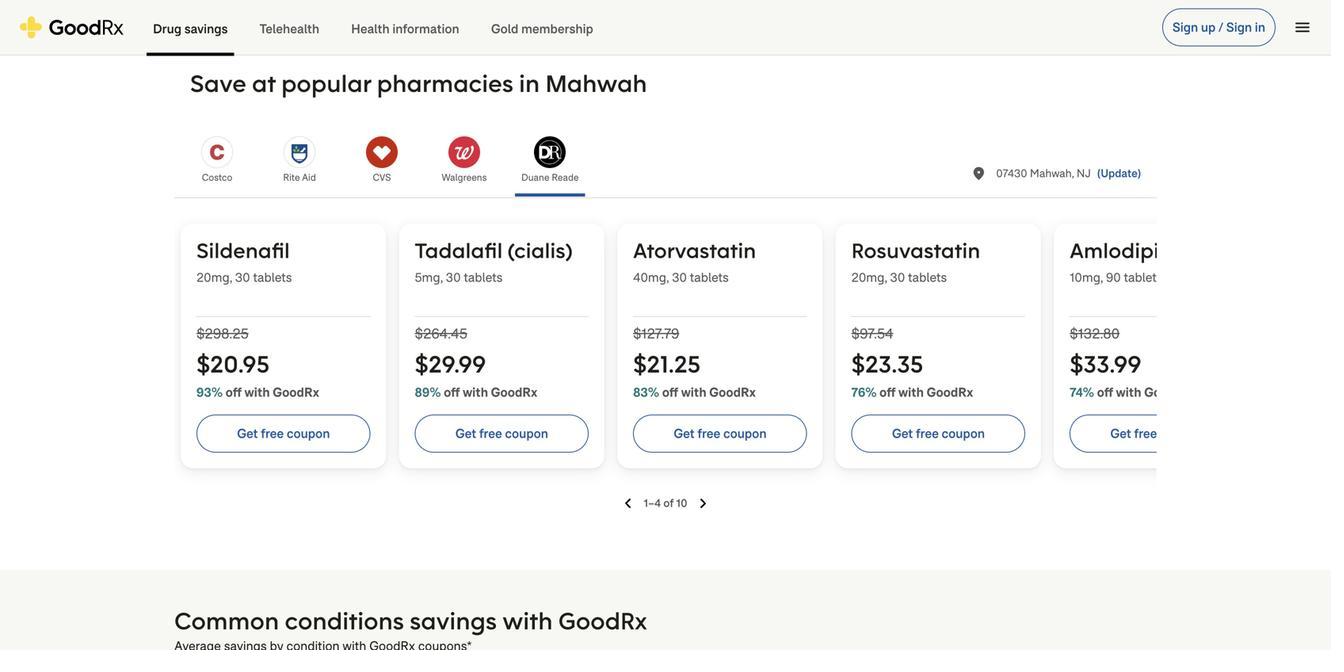 Task type: describe. For each thing, give the bounding box(es) containing it.
(update)
[[1098, 166, 1142, 181]]

save
[[589, 11, 615, 27]]

with for $21.25
[[681, 384, 707, 401]]

at
[[252, 68, 276, 99]]

health
[[351, 21, 390, 37]]

30 for $20.95
[[235, 269, 250, 286]]

1 sign from the left
[[1173, 19, 1199, 36]]

reade
[[552, 171, 579, 184]]

1–4
[[644, 496, 661, 511]]

mahwah
[[546, 68, 648, 99]]

rite
[[283, 171, 300, 184]]

walgreens
[[442, 171, 487, 184]]

cvs
[[373, 171, 391, 184]]

conditions
[[285, 605, 404, 636]]

coupon for $21.25
[[724, 425, 767, 442]]

savings inside drug savings link
[[184, 21, 228, 37]]

with for $33.99
[[1117, 384, 1142, 401]]

walgreens button
[[423, 127, 506, 197]]

get for $21.25
[[674, 425, 695, 442]]

drug savings
[[153, 21, 228, 37]]

earn rewards, save time, and spend less. link
[[0, 0, 1332, 45]]

coupon for $29.99
[[505, 425, 549, 442]]

of
[[664, 496, 674, 511]]

and
[[649, 11, 670, 27]]

tablets for $33.99
[[1124, 269, 1163, 286]]

amlodipine
[[1070, 237, 1185, 264]]

pharmacies
[[377, 68, 514, 99]]

information
[[393, 21, 460, 37]]

free for $29.99
[[479, 425, 502, 442]]

goodrx for $20.95
[[273, 384, 319, 401]]

mahwah,
[[1030, 166, 1075, 181]]

(update) button
[[1098, 166, 1142, 182]]

duane reade
[[522, 171, 579, 184]]

74%
[[1070, 384, 1095, 401]]

get free coupon for $23.35
[[892, 425, 985, 442]]

with for $20.95
[[245, 384, 270, 401]]

$97.54
[[852, 324, 894, 343]]

goodrx for $21.25
[[710, 384, 756, 401]]

(cialis)
[[508, 237, 573, 264]]

10
[[677, 496, 688, 511]]

rite aid
[[283, 171, 316, 184]]

popular
[[281, 68, 371, 99]]

sign up / sign in
[[1173, 19, 1266, 36]]

place
[[971, 166, 987, 182]]

get for $23.35
[[892, 425, 913, 442]]

atorvastatin
[[633, 237, 757, 264]]

coupon for $20.95
[[287, 425, 330, 442]]

up
[[1202, 19, 1216, 36]]

in for pharmacies
[[519, 68, 540, 99]]

free for $23.35
[[916, 425, 939, 442]]

get free coupon for $21.25
[[674, 425, 767, 442]]

sign up / sign in button
[[1163, 8, 1276, 46]]

free for $20.95
[[261, 425, 284, 442]]

$21.25
[[633, 348, 701, 379]]

costco
[[202, 171, 232, 184]]

30 inside 'tadalafil (cialis) 5mg, 30 tablets'
[[446, 269, 461, 286]]

drug savings link
[[137, 0, 244, 56]]

$23.35
[[852, 348, 924, 379]]

telehealth link
[[244, 0, 335, 56]]

/
[[1219, 19, 1224, 36]]

health information
[[351, 21, 460, 37]]

earn rewards, save time, and spend less.
[[509, 11, 736, 27]]

earn
[[509, 11, 536, 27]]

get for $20.95
[[237, 425, 258, 442]]

$97.54 $23.35 76% off with goodrx
[[852, 324, 974, 401]]

90
[[1107, 269, 1121, 286]]

$264.45
[[415, 324, 468, 343]]

costco button
[[176, 127, 258, 197]]

40mg,
[[633, 269, 669, 286]]

atorvastatin 40mg, 30 tablets
[[633, 237, 757, 286]]

coupon for $33.99
[[1161, 425, 1204, 442]]

89%
[[415, 384, 441, 401]]

goodrx for $23.35
[[927, 384, 974, 401]]

duane reade button
[[506, 127, 595, 197]]

free for $33.99
[[1135, 425, 1158, 442]]

spend
[[673, 11, 708, 27]]

$264.45 $29.99 89% off with goodrx
[[415, 324, 538, 401]]

2 sign from the left
[[1227, 19, 1253, 36]]

coupon for $23.35
[[942, 425, 985, 442]]

tablets inside 'tadalafil (cialis) 5mg, 30 tablets'
[[464, 269, 503, 286]]

drug
[[153, 21, 182, 37]]



Task type: vqa. For each thing, say whether or not it's contained in the screenshot.
Go to GoodRx link in the top of the page
no



Task type: locate. For each thing, give the bounding box(es) containing it.
4 get free coupon from the left
[[892, 425, 985, 442]]

get for $33.99
[[1111, 425, 1132, 442]]

5mg,
[[415, 269, 443, 286]]

gold
[[491, 21, 519, 37]]

tablets down sildenafil
[[253, 269, 292, 286]]

2 get free coupon from the left
[[456, 425, 549, 442]]

with inside '$264.45 $29.99 89% off with goodrx'
[[463, 384, 488, 401]]

save
[[190, 68, 246, 99]]

30 for $23.35
[[891, 269, 906, 286]]

get free coupon down the $298.25 $20.95 93% off with goodrx
[[237, 425, 330, 442]]

3 free from the left
[[698, 425, 721, 442]]

tablets for $21.25
[[690, 269, 729, 286]]

0 vertical spatial in
[[1256, 19, 1266, 36]]

in inside button
[[1256, 19, 1266, 36]]

1 horizontal spatial sign
[[1227, 19, 1253, 36]]

30 inside sildenafil 20mg, 30 tablets
[[235, 269, 250, 286]]

0 horizontal spatial savings
[[184, 21, 228, 37]]

tablets down the tadalafil
[[464, 269, 503, 286]]

cvs button
[[341, 127, 423, 197]]

3 get free coupon from the left
[[674, 425, 767, 442]]

5 coupon from the left
[[1161, 425, 1204, 442]]

time,
[[618, 11, 646, 27]]

save at popular pharmacies in mahwah
[[190, 68, 648, 99]]

goodrx yellow cross logo image
[[19, 16, 124, 38]]

tablets for $23.35
[[909, 269, 948, 286]]

30 inside atorvastatin 40mg, 30 tablets
[[672, 269, 687, 286]]

rite aid button
[[258, 127, 341, 197]]

aid
[[302, 171, 316, 184]]

1 horizontal spatial savings
[[410, 605, 497, 636]]

in for sign
[[1256, 19, 1266, 36]]

off inside $132.80 $33.99 74% off with goodrx
[[1098, 384, 1114, 401]]

savings
[[184, 21, 228, 37], [410, 605, 497, 636]]

off for $23.35
[[880, 384, 896, 401]]

4 free from the left
[[916, 425, 939, 442]]

common conditions savings with goodrx
[[174, 605, 648, 636]]

76%
[[852, 384, 877, 401]]

off inside the $298.25 $20.95 93% off with goodrx
[[226, 384, 242, 401]]

1 20mg, from the left
[[197, 269, 232, 286]]

get free coupon down '$264.45 $29.99 89% off with goodrx'
[[456, 425, 549, 442]]

off
[[226, 384, 242, 401], [444, 384, 460, 401], [662, 384, 679, 401], [880, 384, 896, 401], [1098, 384, 1114, 401]]

previous image
[[625, 499, 631, 508]]

free down $132.80 $33.99 74% off with goodrx
[[1135, 425, 1158, 442]]

get for $29.99
[[456, 425, 477, 442]]

1 free from the left
[[261, 425, 284, 442]]

1–4 of 10
[[644, 496, 688, 511]]

20mg, for $20.95
[[197, 269, 232, 286]]

in right /
[[1256, 19, 1266, 36]]

tablets inside atorvastatin 40mg, 30 tablets
[[690, 269, 729, 286]]

30 inside rosuvastatin 20mg, 30 tablets
[[891, 269, 906, 286]]

$33.99
[[1070, 348, 1142, 379]]

1 off from the left
[[226, 384, 242, 401]]

4 30 from the left
[[891, 269, 906, 286]]

free down $97.54 $23.35 76% off with goodrx
[[916, 425, 939, 442]]

tablets
[[253, 269, 292, 286], [464, 269, 503, 286], [690, 269, 729, 286], [909, 269, 948, 286], [1124, 269, 1163, 286]]

in down the gold membership at the top left
[[519, 68, 540, 99]]

sign right /
[[1227, 19, 1253, 36]]

goodrx inside $97.54 $23.35 76% off with goodrx
[[927, 384, 974, 401]]

$127.79
[[633, 324, 680, 343]]

membership
[[522, 21, 594, 37]]

off for $29.99
[[444, 384, 460, 401]]

get free coupon
[[237, 425, 330, 442], [456, 425, 549, 442], [674, 425, 767, 442], [892, 425, 985, 442], [1111, 425, 1204, 442]]

amlodipine 10mg, 90 tablets
[[1070, 237, 1185, 286]]

20mg,
[[197, 269, 232, 286], [852, 269, 888, 286]]

5 off from the left
[[1098, 384, 1114, 401]]

10mg,
[[1070, 269, 1104, 286]]

1 horizontal spatial 20mg,
[[852, 269, 888, 286]]

tablets inside rosuvastatin 20mg, 30 tablets
[[909, 269, 948, 286]]

1 horizontal spatial in
[[1256, 19, 1266, 36]]

off right 93%
[[226, 384, 242, 401]]

20mg, down sildenafil
[[197, 269, 232, 286]]

goodrx inside $127.79 $21.25 83% off with goodrx
[[710, 384, 756, 401]]

get up 10
[[674, 425, 695, 442]]

coupon
[[287, 425, 330, 442], [505, 425, 549, 442], [724, 425, 767, 442], [942, 425, 985, 442], [1161, 425, 1204, 442]]

sign left up
[[1173, 19, 1199, 36]]

get free coupon for $33.99
[[1111, 425, 1204, 442]]

next image
[[700, 499, 707, 508]]

telehealth
[[260, 21, 320, 37]]

tablets down rosuvastatin
[[909, 269, 948, 286]]

goodrx for $33.99
[[1145, 384, 1191, 401]]

free for $21.25
[[698, 425, 721, 442]]

goodrx inside '$264.45 $29.99 89% off with goodrx'
[[491, 384, 538, 401]]

3 get from the left
[[674, 425, 695, 442]]

2 tablets from the left
[[464, 269, 503, 286]]

with for $23.35
[[899, 384, 924, 401]]

off right 89%
[[444, 384, 460, 401]]

get free coupon up next icon
[[674, 425, 767, 442]]

$132.80
[[1070, 324, 1120, 343]]

off for $33.99
[[1098, 384, 1114, 401]]

20mg, for $23.35
[[852, 269, 888, 286]]

tablets for $20.95
[[253, 269, 292, 286]]

goodrx inside the $298.25 $20.95 93% off with goodrx
[[273, 384, 319, 401]]

with inside $127.79 $21.25 83% off with goodrx
[[681, 384, 707, 401]]

0 horizontal spatial sign
[[1173, 19, 1199, 36]]

1 tablets from the left
[[253, 269, 292, 286]]

with inside the $298.25 $20.95 93% off with goodrx
[[245, 384, 270, 401]]

menu button
[[1286, 10, 1321, 45]]

get down $33.99
[[1111, 425, 1132, 442]]

5 get from the left
[[1111, 425, 1132, 442]]

2 20mg, from the left
[[852, 269, 888, 286]]

0 horizontal spatial 20mg,
[[197, 269, 232, 286]]

30 down sildenafil
[[235, 269, 250, 286]]

sildenafil 20mg, 30 tablets
[[197, 237, 292, 286]]

tablets right 90
[[1124, 269, 1163, 286]]

goodrx inside $132.80 $33.99 74% off with goodrx
[[1145, 384, 1191, 401]]

get down $23.35
[[892, 425, 913, 442]]

83%
[[633, 384, 660, 401]]

2 30 from the left
[[446, 269, 461, 286]]

07430 mahwah, nj (update)
[[997, 166, 1142, 181]]

tablets inside amlodipine 10mg, 90 tablets
[[1124, 269, 1163, 286]]

rosuvastatin 20mg, 30 tablets
[[852, 237, 981, 286]]

1 coupon from the left
[[287, 425, 330, 442]]

5 get free coupon from the left
[[1111, 425, 1204, 442]]

in
[[1256, 19, 1266, 36], [519, 68, 540, 99]]

3 tablets from the left
[[690, 269, 729, 286]]

30 right 5mg,
[[446, 269, 461, 286]]

3 coupon from the left
[[724, 425, 767, 442]]

4 coupon from the left
[[942, 425, 985, 442]]

number of slides in the carousel element
[[644, 495, 688, 511]]

common
[[174, 605, 279, 636]]

dialog
[[0, 0, 1332, 650]]

off inside $97.54 $23.35 76% off with goodrx
[[880, 384, 896, 401]]

0 horizontal spatial in
[[519, 68, 540, 99]]

5 free from the left
[[1135, 425, 1158, 442]]

$298.25 $20.95 93% off with goodrx
[[197, 324, 319, 401]]

$29.99
[[415, 348, 486, 379]]

off right 83%
[[662, 384, 679, 401]]

with
[[245, 384, 270, 401], [463, 384, 488, 401], [681, 384, 707, 401], [899, 384, 924, 401], [1117, 384, 1142, 401], [503, 605, 553, 636]]

$127.79 $21.25 83% off with goodrx
[[633, 324, 756, 401]]

20mg, down rosuvastatin
[[852, 269, 888, 286]]

tablets down atorvastatin
[[690, 269, 729, 286]]

goodrx for $29.99
[[491, 384, 538, 401]]

30 down rosuvastatin
[[891, 269, 906, 286]]

get down $20.95
[[237, 425, 258, 442]]

30 right 40mg,
[[672, 269, 687, 286]]

3 30 from the left
[[672, 269, 687, 286]]

$20.95
[[197, 348, 270, 379]]

4 off from the left
[[880, 384, 896, 401]]

0 vertical spatial savings
[[184, 21, 228, 37]]

tadalafil
[[415, 237, 503, 264]]

30 for $21.25
[[672, 269, 687, 286]]

07430
[[997, 166, 1028, 181]]

1 vertical spatial savings
[[410, 605, 497, 636]]

with inside $132.80 $33.99 74% off with goodrx
[[1117, 384, 1142, 401]]

off inside '$264.45 $29.99 89% off with goodrx'
[[444, 384, 460, 401]]

off right 74%
[[1098, 384, 1114, 401]]

30
[[235, 269, 250, 286], [446, 269, 461, 286], [672, 269, 687, 286], [891, 269, 906, 286]]

2 free from the left
[[479, 425, 502, 442]]

get free coupon down $132.80 $33.99 74% off with goodrx
[[1111, 425, 1204, 442]]

free
[[261, 425, 284, 442], [479, 425, 502, 442], [698, 425, 721, 442], [916, 425, 939, 442], [1135, 425, 1158, 442]]

off for $20.95
[[226, 384, 242, 401]]

5 tablets from the left
[[1124, 269, 1163, 286]]

get free coupon down $97.54 $23.35 76% off with goodrx
[[892, 425, 985, 442]]

93%
[[197, 384, 223, 401]]

nj
[[1077, 166, 1092, 181]]

off inside $127.79 $21.25 83% off with goodrx
[[662, 384, 679, 401]]

20mg, inside sildenafil 20mg, 30 tablets
[[197, 269, 232, 286]]

3 off from the left
[[662, 384, 679, 401]]

menu
[[1294, 18, 1313, 37]]

health information link
[[335, 0, 475, 56]]

get free coupon for $20.95
[[237, 425, 330, 442]]

20mg, inside rosuvastatin 20mg, 30 tablets
[[852, 269, 888, 286]]

2 off from the left
[[444, 384, 460, 401]]

free down the $298.25 $20.95 93% off with goodrx
[[261, 425, 284, 442]]

sign
[[1173, 19, 1199, 36], [1227, 19, 1253, 36]]

$298.25
[[197, 324, 249, 343]]

tablets inside sildenafil 20mg, 30 tablets
[[253, 269, 292, 286]]

2 get from the left
[[456, 425, 477, 442]]

with for $29.99
[[463, 384, 488, 401]]

tadalafil (cialis) 5mg, 30 tablets
[[415, 237, 573, 286]]

duane
[[522, 171, 550, 184]]

rewards,
[[539, 11, 586, 27]]

1 vertical spatial in
[[519, 68, 540, 99]]

1 get from the left
[[237, 425, 258, 442]]

free up next icon
[[698, 425, 721, 442]]

4 tablets from the left
[[909, 269, 948, 286]]

gold membership link
[[475, 0, 609, 56]]

goodrx
[[273, 384, 319, 401], [491, 384, 538, 401], [710, 384, 756, 401], [927, 384, 974, 401], [1145, 384, 1191, 401], [559, 605, 648, 636]]

with inside $97.54 $23.35 76% off with goodrx
[[899, 384, 924, 401]]

get
[[237, 425, 258, 442], [456, 425, 477, 442], [674, 425, 695, 442], [892, 425, 913, 442], [1111, 425, 1132, 442]]

free down '$264.45 $29.99 89% off with goodrx'
[[479, 425, 502, 442]]

4 get from the left
[[892, 425, 913, 442]]

1 30 from the left
[[235, 269, 250, 286]]

get down $29.99
[[456, 425, 477, 442]]

get free coupon for $29.99
[[456, 425, 549, 442]]

gold membership
[[491, 21, 594, 37]]

1 get free coupon from the left
[[237, 425, 330, 442]]

off for $21.25
[[662, 384, 679, 401]]

$132.80 $33.99 74% off with goodrx
[[1070, 324, 1191, 401]]

sildenafil
[[197, 237, 290, 264]]

2 coupon from the left
[[505, 425, 549, 442]]

less.
[[711, 11, 736, 27]]

off right 76%
[[880, 384, 896, 401]]

rosuvastatin
[[852, 237, 981, 264]]



